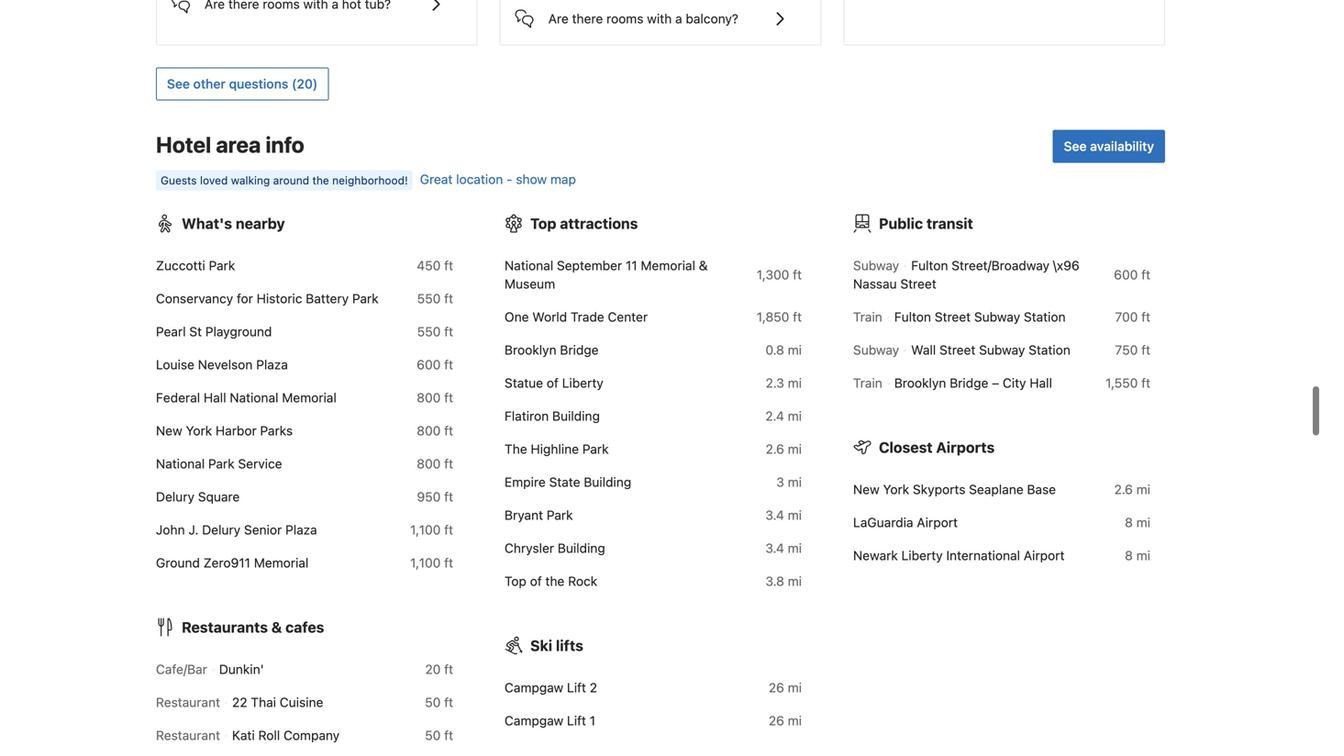 Task type: locate. For each thing, give the bounding box(es) containing it.
0 vertical spatial 8 mi
[[1126, 515, 1151, 530]]

restaurant left "kati"
[[156, 728, 220, 743]]

1 vertical spatial 1,100
[[410, 555, 441, 571]]

1 vertical spatial fulton
[[895, 309, 932, 324]]

3 800 ft from the top
[[417, 456, 453, 471]]

0 horizontal spatial 2.6 mi
[[766, 442, 802, 457]]

top down chrysler
[[505, 574, 527, 589]]

2 train from the top
[[854, 375, 883, 391]]

3.8
[[766, 574, 785, 589]]

0 vertical spatial street
[[901, 276, 937, 291]]

park up square
[[208, 456, 235, 471]]

see inside 'see other questions (20)' button
[[167, 76, 190, 91]]

1 vertical spatial 600
[[417, 357, 441, 372]]

800 ft for memorial
[[417, 390, 453, 405]]

0 horizontal spatial 2.6
[[766, 442, 785, 457]]

street up wall
[[935, 309, 971, 324]]

0 horizontal spatial see
[[167, 76, 190, 91]]

0 vertical spatial of
[[547, 375, 559, 391]]

0 horizontal spatial bridge
[[560, 342, 599, 358]]

brooklyn
[[505, 342, 557, 358], [895, 375, 947, 391]]

senior
[[244, 522, 282, 537]]

info
[[266, 132, 304, 157]]

0 horizontal spatial brooklyn
[[505, 342, 557, 358]]

2 vertical spatial 800 ft
[[417, 456, 453, 471]]

1 vertical spatial new
[[854, 482, 880, 497]]

2 26 mi from the top
[[769, 713, 802, 728]]

new down 'federal'
[[156, 423, 182, 438]]

1 vertical spatial 2.6
[[1115, 482, 1134, 497]]

2 550 ft from the top
[[417, 324, 453, 339]]

0 horizontal spatial 600
[[417, 357, 441, 372]]

0 vertical spatial 26
[[769, 680, 785, 695]]

0 vertical spatial 3.4
[[766, 508, 785, 523]]

0 vertical spatial 800 ft
[[417, 390, 453, 405]]

see left availability
[[1065, 139, 1087, 154]]

1 8 mi from the top
[[1126, 515, 1151, 530]]

1 vertical spatial 550 ft
[[417, 324, 453, 339]]

2 1,100 ft from the top
[[410, 555, 453, 571]]

1 vertical spatial 50
[[425, 728, 441, 743]]

2.6 right base at the bottom of page
[[1115, 482, 1134, 497]]

0 vertical spatial station
[[1024, 309, 1066, 324]]

national for park
[[156, 456, 205, 471]]

1 vertical spatial 800 ft
[[417, 423, 453, 438]]

airport down skyports
[[917, 515, 958, 530]]

memorial right 11
[[641, 258, 696, 273]]

1 vertical spatial the
[[546, 574, 565, 589]]

3 800 from the top
[[417, 456, 441, 471]]

pearl
[[156, 324, 186, 339]]

other
[[193, 76, 226, 91]]

restaurant for kati roll company
[[156, 728, 220, 743]]

a
[[676, 11, 683, 26]]

2 campgaw from the top
[[505, 713, 564, 728]]

availability
[[1091, 139, 1155, 154]]

public
[[879, 215, 924, 232]]

the left rock
[[546, 574, 565, 589]]

bryant
[[505, 508, 543, 523]]

street for fulton
[[935, 309, 971, 324]]

parks
[[260, 423, 293, 438]]

1 vertical spatial see
[[1065, 139, 1087, 154]]

0 vertical spatial train
[[854, 309, 883, 324]]

new york skyports seaplane base
[[854, 482, 1057, 497]]

brooklyn down wall
[[895, 375, 947, 391]]

2.6 mi for the highline park
[[766, 442, 802, 457]]

1 vertical spatial 26 mi
[[769, 713, 802, 728]]

statue
[[505, 375, 544, 391]]

1 horizontal spatial bridge
[[950, 375, 989, 391]]

show
[[516, 172, 547, 187]]

2.3
[[766, 375, 785, 391]]

station down \x96
[[1024, 309, 1066, 324]]

chrysler building
[[505, 541, 606, 556]]

trade
[[571, 309, 605, 324]]

street right wall
[[940, 342, 976, 358]]

york for skyports
[[884, 482, 910, 497]]

chrysler
[[505, 541, 555, 556]]

street right nassau
[[901, 276, 937, 291]]

3.4 down 3
[[766, 508, 785, 523]]

1 800 from the top
[[417, 390, 441, 405]]

the right around
[[313, 174, 329, 187]]

of
[[547, 375, 559, 391], [530, 574, 542, 589]]

new up laguardia
[[854, 482, 880, 497]]

what's nearby
[[182, 215, 285, 232]]

800
[[417, 390, 441, 405], [417, 423, 441, 438], [417, 456, 441, 471]]

1,100 ft for john j. delury senior plaza
[[410, 522, 453, 537]]

8 mi for laguardia airport
[[1126, 515, 1151, 530]]

hall down louise nevelson plaza
[[204, 390, 226, 405]]

0.8 mi
[[766, 342, 802, 358]]

national up museum
[[505, 258, 554, 273]]

2 50 ft from the top
[[425, 728, 453, 743]]

1 horizontal spatial &
[[699, 258, 708, 273]]

station for fulton street subway station
[[1024, 309, 1066, 324]]

0 vertical spatial brooklyn
[[505, 342, 557, 358]]

1 800 ft from the top
[[417, 390, 453, 405]]

train for fulton street subway station
[[854, 309, 883, 324]]

plaza up federal hall national memorial
[[256, 357, 288, 372]]

1 vertical spatial 600 ft
[[417, 357, 453, 372]]

0 horizontal spatial of
[[530, 574, 542, 589]]

1 8 from the top
[[1126, 515, 1134, 530]]

delury right 'j.'
[[202, 522, 241, 537]]

top down show
[[531, 215, 557, 232]]

brooklyn for brooklyn bridge
[[505, 342, 557, 358]]

2 horizontal spatial national
[[505, 258, 554, 273]]

mi for laguardia airport
[[1137, 515, 1151, 530]]

1 550 from the top
[[417, 291, 441, 306]]

1 vertical spatial of
[[530, 574, 542, 589]]

york left the harbor
[[186, 423, 212, 438]]

mi for the highline park
[[788, 442, 802, 457]]

hall right city
[[1030, 375, 1053, 391]]

2.6 down the 2.4
[[766, 442, 785, 457]]

2 3.4 mi from the top
[[766, 541, 802, 556]]

0 horizontal spatial airport
[[917, 515, 958, 530]]

0 horizontal spatial york
[[186, 423, 212, 438]]

lift
[[567, 680, 587, 695], [567, 713, 587, 728]]

8 mi
[[1126, 515, 1151, 530], [1126, 548, 1151, 563]]

0 vertical spatial &
[[699, 258, 708, 273]]

subway up –
[[980, 342, 1026, 358]]

mi for campgaw lift 2
[[788, 680, 802, 695]]

1 vertical spatial train
[[854, 375, 883, 391]]

fulton up wall
[[895, 309, 932, 324]]

building up the highline park on the left bottom of page
[[553, 408, 600, 424]]

0 vertical spatial fulton
[[912, 258, 949, 273]]

0 vertical spatial 1,100
[[410, 522, 441, 537]]

mi for newark liberty international airport
[[1137, 548, 1151, 563]]

lift left 1
[[567, 713, 587, 728]]

restaurant down cafe/bar
[[156, 695, 220, 710]]

0 vertical spatial new
[[156, 423, 182, 438]]

2 50 from the top
[[425, 728, 441, 743]]

memorial inside the 'national september 11 memorial & museum'
[[641, 258, 696, 273]]

26 mi for 2
[[769, 680, 802, 695]]

building right state
[[584, 475, 632, 490]]

world
[[533, 309, 567, 324]]

& left cafes
[[272, 619, 282, 636]]

liberty
[[562, 375, 604, 391], [902, 548, 943, 563]]

0 vertical spatial building
[[553, 408, 600, 424]]

2 800 from the top
[[417, 423, 441, 438]]

memorial down the senior
[[254, 555, 309, 571]]

of down chrysler
[[530, 574, 542, 589]]

0 vertical spatial york
[[186, 423, 212, 438]]

thai
[[251, 695, 276, 710]]

1 vertical spatial york
[[884, 482, 910, 497]]

1 horizontal spatial york
[[884, 482, 910, 497]]

3.4 for building
[[766, 541, 785, 556]]

see inside "see availability" button
[[1065, 139, 1087, 154]]

park for national park service
[[208, 456, 235, 471]]

building
[[553, 408, 600, 424], [584, 475, 632, 490], [558, 541, 606, 556]]

1 horizontal spatial see
[[1065, 139, 1087, 154]]

see for see other questions (20)
[[167, 76, 190, 91]]

1 lift from the top
[[567, 680, 587, 695]]

3.4 mi up 3.8 mi
[[766, 541, 802, 556]]

memorial up parks
[[282, 390, 337, 405]]

8 for laguardia airport
[[1126, 515, 1134, 530]]

fulton inside fulton street/broadway \x96 nassau street
[[912, 258, 949, 273]]

park
[[209, 258, 235, 273], [352, 291, 379, 306], [583, 442, 609, 457], [208, 456, 235, 471], [547, 508, 573, 523]]

fulton for street/broadway
[[912, 258, 949, 273]]

0 vertical spatial liberty
[[562, 375, 604, 391]]

0 horizontal spatial &
[[272, 619, 282, 636]]

1 vertical spatial 26
[[769, 713, 785, 728]]

see left other on the top left of the page
[[167, 76, 190, 91]]

delury up john
[[156, 489, 195, 504]]

1 vertical spatial brooklyn
[[895, 375, 947, 391]]

550 ft for conservancy for historic battery park
[[417, 291, 453, 306]]

50
[[425, 695, 441, 710], [425, 728, 441, 743]]

1 vertical spatial 3.4
[[766, 541, 785, 556]]

see for see availability
[[1065, 139, 1087, 154]]

liberty down laguardia airport
[[902, 548, 943, 563]]

of for top
[[530, 574, 542, 589]]

800 for memorial
[[417, 390, 441, 405]]

center
[[608, 309, 648, 324]]

fulton for street
[[895, 309, 932, 324]]

1,100 for ground zero911 memorial
[[410, 555, 441, 571]]

–
[[992, 375, 1000, 391]]

mi for chrysler building
[[788, 541, 802, 556]]

station down fulton street subway station
[[1029, 342, 1071, 358]]

national inside the 'national september 11 memorial & museum'
[[505, 258, 554, 273]]

1 horizontal spatial 2.6
[[1115, 482, 1134, 497]]

0 vertical spatial 550
[[417, 291, 441, 306]]

0 vertical spatial 3.4 mi
[[766, 508, 802, 523]]

walking
[[231, 174, 270, 187]]

there
[[572, 11, 603, 26]]

8 for newark liberty international airport
[[1126, 548, 1134, 563]]

0 vertical spatial lift
[[567, 680, 587, 695]]

1 1,100 from the top
[[410, 522, 441, 537]]

are
[[549, 11, 569, 26]]

3.8 mi
[[766, 574, 802, 589]]

2 550 from the top
[[417, 324, 441, 339]]

50 ft for kati roll company
[[425, 728, 453, 743]]

50 for cuisine
[[425, 695, 441, 710]]

national for september
[[505, 258, 554, 273]]

great location - show map
[[420, 172, 576, 187]]

2.6 mi right base at the bottom of page
[[1115, 482, 1151, 497]]

2 restaurant from the top
[[156, 728, 220, 743]]

1 vertical spatial national
[[230, 390, 279, 405]]

national up the harbor
[[230, 390, 279, 405]]

0 vertical spatial 26 mi
[[769, 680, 802, 695]]

delury
[[156, 489, 195, 504], [202, 522, 241, 537]]

plaza
[[256, 357, 288, 372], [286, 522, 317, 537]]

0 vertical spatial national
[[505, 258, 554, 273]]

york up laguardia airport
[[884, 482, 910, 497]]

2 vertical spatial 800
[[417, 456, 441, 471]]

1 26 mi from the top
[[769, 680, 802, 695]]

bridge left –
[[950, 375, 989, 391]]

1 campgaw from the top
[[505, 680, 564, 695]]

1 horizontal spatial the
[[546, 574, 565, 589]]

national up delury square
[[156, 456, 205, 471]]

memorial
[[641, 258, 696, 273], [282, 390, 337, 405], [254, 555, 309, 571]]

2.6
[[766, 442, 785, 457], [1115, 482, 1134, 497]]

3.4 up "3.8"
[[766, 541, 785, 556]]

new york harbor parks
[[156, 423, 293, 438]]

0 vertical spatial 8
[[1126, 515, 1134, 530]]

0 vertical spatial 2.6
[[766, 442, 785, 457]]

0 vertical spatial see
[[167, 76, 190, 91]]

train down nassau
[[854, 309, 883, 324]]

0 vertical spatial memorial
[[641, 258, 696, 273]]

3.4 mi
[[766, 508, 802, 523], [766, 541, 802, 556]]

1 restaurant from the top
[[156, 695, 220, 710]]

of right the statue
[[547, 375, 559, 391]]

2 vertical spatial building
[[558, 541, 606, 556]]

0 vertical spatial 1,100 ft
[[410, 522, 453, 537]]

1 vertical spatial plaza
[[286, 522, 317, 537]]

memorial for national
[[282, 390, 337, 405]]

2 lift from the top
[[567, 713, 587, 728]]

bridge
[[560, 342, 599, 358], [950, 375, 989, 391]]

fulton down public transit
[[912, 258, 949, 273]]

0 vertical spatial restaurant
[[156, 695, 220, 710]]

26 for campgaw lift 1
[[769, 713, 785, 728]]

service
[[238, 456, 282, 471]]

top
[[531, 215, 557, 232], [505, 574, 527, 589]]

1 vertical spatial 800
[[417, 423, 441, 438]]

3.4 mi down 3
[[766, 508, 802, 523]]

700 ft
[[1116, 309, 1151, 324]]

1 horizontal spatial new
[[854, 482, 880, 497]]

for
[[237, 291, 253, 306]]

liberty up flatiron building
[[562, 375, 604, 391]]

550 for conservancy for historic battery park
[[417, 291, 441, 306]]

2 3.4 from the top
[[766, 541, 785, 556]]

square
[[198, 489, 240, 504]]

ft
[[444, 258, 453, 273], [793, 267, 802, 282], [1142, 267, 1151, 282], [444, 291, 453, 306], [793, 309, 802, 324], [1142, 309, 1151, 324], [444, 324, 453, 339], [1142, 342, 1151, 358], [444, 357, 453, 372], [1142, 375, 1151, 391], [444, 390, 453, 405], [444, 423, 453, 438], [444, 456, 453, 471], [444, 489, 453, 504], [444, 522, 453, 537], [444, 555, 453, 571], [444, 662, 453, 677], [444, 695, 453, 710], [444, 728, 453, 743]]

street
[[901, 276, 937, 291], [935, 309, 971, 324], [940, 342, 976, 358]]

street/broadway
[[952, 258, 1050, 273]]

0 vertical spatial bridge
[[560, 342, 599, 358]]

1 vertical spatial 8 mi
[[1126, 548, 1151, 563]]

0 vertical spatial 550 ft
[[417, 291, 453, 306]]

zuccotti park
[[156, 258, 235, 273]]

750 ft
[[1116, 342, 1151, 358]]

1 horizontal spatial 600 ft
[[1115, 267, 1151, 282]]

2 8 mi from the top
[[1126, 548, 1151, 563]]

building up rock
[[558, 541, 606, 556]]

great location - show map link
[[420, 172, 576, 187]]

mi for statue of liberty
[[788, 375, 802, 391]]

laguardia
[[854, 515, 914, 530]]

450 ft
[[417, 258, 453, 273]]

park for zuccotti park
[[209, 258, 235, 273]]

1 vertical spatial campgaw
[[505, 713, 564, 728]]

550 ft for pearl st playground
[[417, 324, 453, 339]]

1 horizontal spatial airport
[[1024, 548, 1065, 563]]

1 550 ft from the top
[[417, 291, 453, 306]]

top for top attractions
[[531, 215, 557, 232]]

2.6 mi down 2.4 mi
[[766, 442, 802, 457]]

2 26 from the top
[[769, 713, 785, 728]]

park right zuccotti
[[209, 258, 235, 273]]

1 vertical spatial memorial
[[282, 390, 337, 405]]

0 vertical spatial 800
[[417, 390, 441, 405]]

highline
[[531, 442, 579, 457]]

1 50 from the top
[[425, 695, 441, 710]]

flatiron
[[505, 408, 549, 424]]

bridge down one world trade center
[[560, 342, 599, 358]]

1,850
[[757, 309, 790, 324]]

campgaw up the campgaw lift 1
[[505, 680, 564, 695]]

1 26 from the top
[[769, 680, 785, 695]]

mi for flatiron building
[[788, 408, 802, 424]]

1 vertical spatial bridge
[[950, 375, 989, 391]]

plaza right the senior
[[286, 522, 317, 537]]

1 horizontal spatial of
[[547, 375, 559, 391]]

train up the closest
[[854, 375, 883, 391]]

2 1,100 from the top
[[410, 555, 441, 571]]

1 3.4 mi from the top
[[766, 508, 802, 523]]

1 train from the top
[[854, 309, 883, 324]]

2 800 ft from the top
[[417, 423, 453, 438]]

lift left 2 at the bottom of the page
[[567, 680, 587, 695]]

nearby
[[236, 215, 285, 232]]

park up chrysler building
[[547, 508, 573, 523]]

see other questions (20)
[[167, 76, 318, 91]]

0 vertical spatial 2.6 mi
[[766, 442, 802, 457]]

& left 1,300
[[699, 258, 708, 273]]

1 vertical spatial 50 ft
[[425, 728, 453, 743]]

1 1,100 ft from the top
[[410, 522, 453, 537]]

fulton street subway station
[[895, 309, 1066, 324]]

one world trade center
[[505, 309, 648, 324]]

1 3.4 from the top
[[766, 508, 785, 523]]

roll
[[258, 728, 280, 743]]

john
[[156, 522, 185, 537]]

museum
[[505, 276, 556, 291]]

600
[[1115, 267, 1139, 282], [417, 357, 441, 372]]

3
[[777, 475, 785, 490]]

campgaw down campgaw lift 2
[[505, 713, 564, 728]]

mi for campgaw lift 1
[[788, 713, 802, 728]]

2 8 from the top
[[1126, 548, 1134, 563]]

zero911
[[203, 555, 251, 571]]

450
[[417, 258, 441, 273]]

brooklyn up the statue
[[505, 342, 557, 358]]

campgaw lift 1
[[505, 713, 596, 728]]

restaurant
[[156, 695, 220, 710], [156, 728, 220, 743]]

1 horizontal spatial liberty
[[902, 548, 943, 563]]

around
[[273, 174, 309, 187]]

1 horizontal spatial national
[[230, 390, 279, 405]]

0 horizontal spatial new
[[156, 423, 182, 438]]

0 vertical spatial top
[[531, 215, 557, 232]]

1 50 ft from the top
[[425, 695, 453, 710]]

subway up wall street subway station on the top right of the page
[[975, 309, 1021, 324]]

airport right international
[[1024, 548, 1065, 563]]

york
[[186, 423, 212, 438], [884, 482, 910, 497]]

0 horizontal spatial national
[[156, 456, 205, 471]]

1 vertical spatial 3.4 mi
[[766, 541, 802, 556]]



Task type: vqa. For each thing, say whether or not it's contained in the screenshot.


Task type: describe. For each thing, give the bounding box(es) containing it.
mi for empire state building
[[788, 475, 802, 490]]

& inside the 'national september 11 memorial & museum'
[[699, 258, 708, 273]]

cuisine
[[280, 695, 324, 710]]

0 vertical spatial 600 ft
[[1115, 267, 1151, 282]]

(20)
[[292, 76, 318, 91]]

delury square
[[156, 489, 240, 504]]

1 vertical spatial liberty
[[902, 548, 943, 563]]

kati roll company
[[232, 728, 340, 743]]

train for brooklyn bridge – city hall
[[854, 375, 883, 391]]

20
[[425, 662, 441, 677]]

questions
[[229, 76, 289, 91]]

skyports
[[913, 482, 966, 497]]

campgaw for campgaw lift 2
[[505, 680, 564, 695]]

federal
[[156, 390, 200, 405]]

-
[[507, 172, 513, 187]]

700
[[1116, 309, 1139, 324]]

0 horizontal spatial the
[[313, 174, 329, 187]]

fulton street/broadway \x96 nassau street
[[854, 258, 1080, 291]]

ground
[[156, 555, 200, 571]]

are there rooms with a balcony?
[[549, 11, 739, 26]]

street for wall
[[940, 342, 976, 358]]

550 for pearl st playground
[[417, 324, 441, 339]]

closest airports
[[879, 439, 995, 456]]

top for top of the rock
[[505, 574, 527, 589]]

mi for new york skyports seaplane base
[[1137, 482, 1151, 497]]

state
[[549, 475, 581, 490]]

cafes
[[286, 619, 324, 636]]

950
[[417, 489, 441, 504]]

50 ft for 22 thai cuisine
[[425, 695, 453, 710]]

lifts
[[556, 637, 584, 655]]

800 for parks
[[417, 423, 441, 438]]

3.4 for park
[[766, 508, 785, 523]]

street inside fulton street/broadway \x96 nassau street
[[901, 276, 937, 291]]

brooklyn bridge
[[505, 342, 599, 358]]

location
[[456, 172, 503, 187]]

20 ft
[[425, 662, 453, 677]]

950 ft
[[417, 489, 453, 504]]

8 mi for newark liberty international airport
[[1126, 548, 1151, 563]]

2.6 for new york skyports seaplane base
[[1115, 482, 1134, 497]]

26 for campgaw lift 2
[[769, 680, 785, 695]]

brooklyn for brooklyn bridge – city hall
[[895, 375, 947, 391]]

campgaw lift 2
[[505, 680, 598, 695]]

wall street subway station
[[912, 342, 1071, 358]]

lift for 1
[[567, 713, 587, 728]]

louise
[[156, 357, 195, 372]]

conservancy for historic battery park
[[156, 291, 379, 306]]

battery
[[306, 291, 349, 306]]

zuccotti
[[156, 258, 205, 273]]

3.4 mi for bryant park
[[766, 508, 802, 523]]

750
[[1116, 342, 1139, 358]]

new for new york harbor parks
[[156, 423, 182, 438]]

conservancy
[[156, 291, 233, 306]]

nassau
[[854, 276, 897, 291]]

station for wall street subway station
[[1029, 342, 1071, 358]]

1 horizontal spatial hall
[[1030, 375, 1053, 391]]

empire state building
[[505, 475, 632, 490]]

2.6 for the highline park
[[766, 442, 785, 457]]

bridge for brooklyn bridge
[[560, 342, 599, 358]]

3.4 mi for chrysler building
[[766, 541, 802, 556]]

harbor
[[216, 423, 257, 438]]

1,100 for john j. delury senior plaza
[[410, 522, 441, 537]]

public transit
[[879, 215, 974, 232]]

0 vertical spatial delury
[[156, 489, 195, 504]]

city
[[1003, 375, 1027, 391]]

mi for top of the rock
[[788, 574, 802, 589]]

restaurant for 22 thai cuisine
[[156, 695, 220, 710]]

\x96
[[1054, 258, 1080, 273]]

st
[[189, 324, 202, 339]]

0 vertical spatial plaza
[[256, 357, 288, 372]]

attractions
[[560, 215, 638, 232]]

restaurants & cafes
[[182, 619, 324, 636]]

0.8
[[766, 342, 785, 358]]

0 horizontal spatial 600 ft
[[417, 357, 453, 372]]

park right battery
[[352, 291, 379, 306]]

brooklyn bridge – city hall
[[895, 375, 1053, 391]]

louise nevelson plaza
[[156, 357, 288, 372]]

park right highline
[[583, 442, 609, 457]]

the
[[505, 442, 528, 457]]

subway left wall
[[854, 342, 900, 358]]

2 vertical spatial memorial
[[254, 555, 309, 571]]

see availability button
[[1053, 130, 1166, 163]]

1 vertical spatial &
[[272, 619, 282, 636]]

york for harbor
[[186, 423, 212, 438]]

great
[[420, 172, 453, 187]]

guests
[[161, 174, 197, 187]]

ski
[[531, 637, 553, 655]]

mi for brooklyn bridge
[[788, 342, 802, 358]]

flatiron building
[[505, 408, 600, 424]]

airports
[[937, 439, 995, 456]]

balcony?
[[686, 11, 739, 26]]

national september 11 memorial & museum
[[505, 258, 708, 291]]

800 ft for parks
[[417, 423, 453, 438]]

statue of liberty
[[505, 375, 604, 391]]

building for chrysler building
[[558, 541, 606, 556]]

1
[[590, 713, 596, 728]]

loved
[[200, 174, 228, 187]]

what's
[[182, 215, 232, 232]]

september
[[557, 258, 623, 273]]

campgaw for campgaw lift 1
[[505, 713, 564, 728]]

rooms
[[607, 11, 644, 26]]

bridge for brooklyn bridge – city hall
[[950, 375, 989, 391]]

neighborhood!
[[332, 174, 408, 187]]

historic
[[257, 291, 302, 306]]

memorial for 11
[[641, 258, 696, 273]]

park for bryant park
[[547, 508, 573, 523]]

1,100 ft for ground zero911 memorial
[[410, 555, 453, 571]]

1,850 ft
[[757, 309, 802, 324]]

restaurants
[[182, 619, 268, 636]]

1 vertical spatial building
[[584, 475, 632, 490]]

lift for 2
[[567, 680, 587, 695]]

26 mi for 1
[[769, 713, 802, 728]]

1 vertical spatial airport
[[1024, 548, 1065, 563]]

2
[[590, 680, 598, 695]]

1,300
[[757, 267, 790, 282]]

building for flatiron building
[[553, 408, 600, 424]]

ground zero911 memorial
[[156, 555, 309, 571]]

new for new york skyports seaplane base
[[854, 482, 880, 497]]

50 for company
[[425, 728, 441, 743]]

newark liberty international airport
[[854, 548, 1065, 563]]

1,300 ft
[[757, 267, 802, 282]]

see availability
[[1065, 139, 1155, 154]]

22
[[232, 695, 247, 710]]

1 horizontal spatial delury
[[202, 522, 241, 537]]

2.4 mi
[[766, 408, 802, 424]]

subway up nassau
[[854, 258, 900, 273]]

of for statue
[[547, 375, 559, 391]]

0 vertical spatial 600
[[1115, 267, 1139, 282]]

empire
[[505, 475, 546, 490]]

0 horizontal spatial hall
[[204, 390, 226, 405]]

kati
[[232, 728, 255, 743]]

one
[[505, 309, 529, 324]]

2.6 mi for new york skyports seaplane base
[[1115, 482, 1151, 497]]

mi for bryant park
[[788, 508, 802, 523]]

bryant park
[[505, 508, 573, 523]]

3 mi
[[777, 475, 802, 490]]

0 vertical spatial airport
[[917, 515, 958, 530]]

hotel
[[156, 132, 211, 157]]



